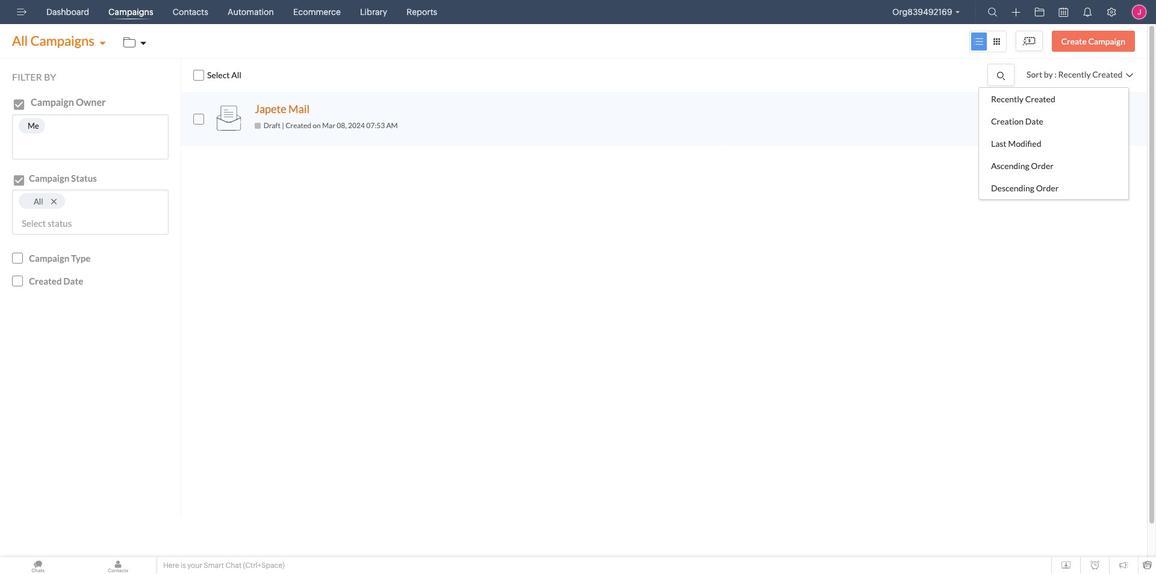 Task type: describe. For each thing, give the bounding box(es) containing it.
here is your smart chat (ctrl+space)
[[163, 562, 285, 570]]

library link
[[355, 0, 392, 24]]

dashboard
[[46, 7, 89, 17]]

campaigns
[[108, 7, 153, 17]]

library
[[360, 7, 387, 17]]

ecommerce link
[[288, 0, 346, 24]]

calendar image
[[1059, 7, 1068, 17]]

quick actions image
[[1012, 8, 1020, 17]]

campaigns link
[[104, 0, 158, 24]]

here
[[163, 562, 179, 570]]

contacts
[[173, 7, 208, 17]]

automation
[[228, 7, 274, 17]]

reports
[[407, 7, 437, 17]]

smart
[[204, 562, 224, 570]]



Task type: locate. For each thing, give the bounding box(es) containing it.
contacts link
[[168, 0, 213, 24]]

search image
[[988, 7, 998, 17]]

chat
[[225, 562, 242, 570]]

dashboard link
[[42, 0, 94, 24]]

contacts image
[[80, 558, 156, 575]]

notifications image
[[1083, 7, 1092, 17]]

(ctrl+space)
[[243, 562, 285, 570]]

ecommerce
[[293, 7, 341, 17]]

configure settings image
[[1107, 7, 1117, 17]]

automation link
[[223, 0, 279, 24]]

chats image
[[0, 558, 76, 575]]

is
[[181, 562, 186, 570]]

reports link
[[402, 0, 442, 24]]

your
[[187, 562, 202, 570]]

folder image
[[1035, 7, 1045, 17]]

org839492169
[[893, 7, 952, 17]]



